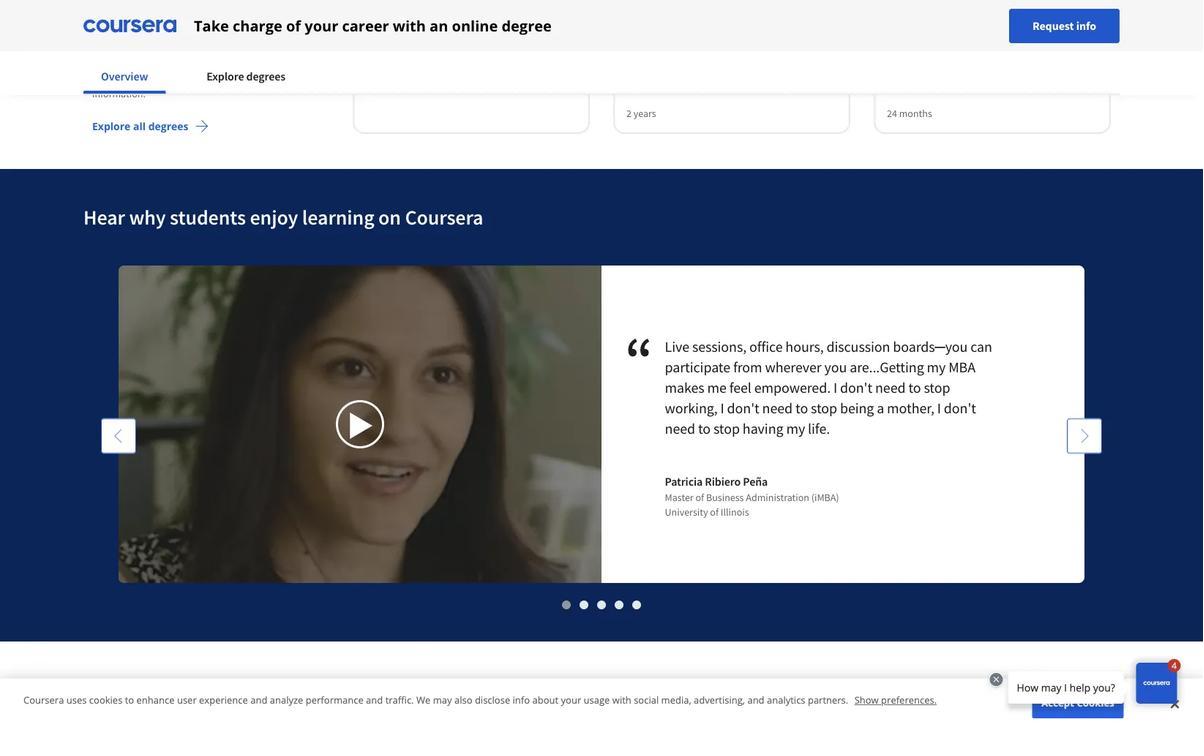 Task type: describe. For each thing, give the bounding box(es) containing it.
1 and from the left
[[251, 694, 268, 707]]

empowered.
[[755, 379, 831, 397]]

accept cookies
[[1042, 697, 1115, 710]]

admission.
[[224, 58, 271, 71]]

peña
[[744, 474, 768, 489]]

1 vertical spatial degrees
[[148, 119, 189, 133]]

qualify
[[92, 58, 122, 71]]

3 and from the left
[[748, 694, 765, 707]]

more
[[299, 72, 321, 85]]

show
[[855, 694, 879, 707]]

each
[[192, 72, 212, 85]]

we
[[417, 694, 431, 707]]

usage
[[584, 694, 610, 707]]

24 months
[[888, 107, 933, 120]]

also
[[455, 694, 473, 707]]

0 horizontal spatial coursera
[[23, 694, 64, 707]]

2 and from the left
[[366, 694, 383, 707]]

1 horizontal spatial your
[[561, 694, 582, 707]]

request info
[[1033, 19, 1097, 33]]

master of engineering in engineering management
[[888, 52, 1069, 84]]

all
[[133, 119, 146, 133]]

hear
[[83, 204, 125, 230]]

1 science from the left
[[414, 52, 452, 66]]

1 vertical spatial info
[[513, 694, 530, 707]]

master of science in computer science
[[366, 52, 556, 66]]

slides element
[[83, 597, 1120, 613]]

0 vertical spatial need
[[876, 379, 906, 397]]

patricia ribiero peña master of business administration (imba) university of illinois
[[665, 474, 840, 519]]

next testimonial element
[[1068, 419, 1103, 731]]

months
[[900, 107, 933, 120]]

charge
[[233, 16, 283, 36]]

explore degrees button
[[189, 59, 303, 94]]

"
[[625, 322, 665, 395]]

0 horizontal spatial don't
[[728, 399, 760, 418]]

2 vertical spatial need
[[665, 420, 696, 438]]

info inside 'request info' button
[[1077, 19, 1097, 33]]

ball state university
[[391, 27, 477, 40]]

2 horizontal spatial don't
[[945, 399, 977, 418]]

2 years
[[627, 107, 657, 120]]

master inside 'patricia ribiero peña master of business administration (imba) university of illinois'
[[665, 491, 694, 504]]

cookies
[[1078, 697, 1115, 710]]

a
[[877, 399, 885, 418]]

2 horizontal spatial for
[[285, 72, 297, 85]]

explore all degrees link
[[92, 118, 330, 134]]

colorado
[[968, 27, 1008, 40]]

based
[[196, 58, 222, 71]]

mba
[[949, 358, 976, 377]]

1 horizontal spatial for
[[178, 72, 190, 85]]

to inside "each university determines the grades required to qualify for performance-based admission. review the admissions process for each degree program for more information."
[[296, 43, 304, 56]]

master for master of science in data science
[[627, 52, 660, 66]]

1 horizontal spatial don't
[[841, 379, 873, 397]]

process
[[143, 72, 176, 85]]

0 horizontal spatial university
[[433, 27, 477, 40]]

0 horizontal spatial i
[[721, 399, 725, 418]]

learning
[[302, 204, 375, 230]]

grades
[[226, 43, 255, 56]]

an
[[430, 16, 448, 36]]

0 horizontal spatial with
[[393, 16, 426, 36]]

office
[[750, 338, 783, 356]]

coursera uses cookies to enhance user experience and analyze performance and traffic. we may also disclose info about your usage with social media, advertising, and analytics partners. show preferences.
[[23, 694, 937, 707]]

0 vertical spatial the
[[210, 43, 224, 56]]

business
[[707, 491, 744, 504]]

computer
[[466, 52, 516, 66]]

overview button
[[83, 59, 166, 94]]

disclose
[[475, 694, 511, 707]]

2 engineering from the left
[[1009, 52, 1069, 66]]

show preferences. link
[[855, 694, 937, 707]]

review
[[273, 58, 303, 71]]

expert
[[183, 678, 240, 703]]

learn from expert faculty
[[83, 678, 304, 703]]

information.
[[92, 87, 146, 100]]

user
[[177, 694, 197, 707]]

to down empowered. on the right bottom of page
[[796, 399, 809, 418]]

2
[[627, 107, 632, 120]]

university
[[115, 43, 157, 56]]

performance
[[306, 694, 364, 707]]

management
[[888, 69, 953, 84]]

years
[[634, 107, 657, 120]]

cookies
[[89, 694, 123, 707]]

having
[[743, 420, 784, 438]]

master of science in data science link
[[627, 50, 838, 68]]

university inside 'patricia ribiero peña master of business administration (imba) university of illinois'
[[665, 506, 709, 519]]

makes
[[665, 379, 705, 397]]

preferences.
[[882, 694, 937, 707]]

master of engineering in engineering management link
[[888, 50, 1098, 85]]

me
[[708, 379, 727, 397]]

take
[[194, 16, 229, 36]]

1 vertical spatial the
[[305, 58, 320, 71]]

traffic.
[[386, 694, 414, 707]]

master for master of science in computer science
[[366, 52, 400, 66]]

explore degrees
[[207, 69, 286, 83]]

of inside master of engineering in engineering management
[[923, 52, 933, 66]]

coursera image
[[83, 14, 176, 38]]

you
[[825, 358, 847, 377]]

accept
[[1042, 697, 1075, 710]]

master of science in data science
[[627, 52, 790, 66]]

enhance
[[137, 694, 175, 707]]

accept cookies button
[[1033, 689, 1125, 719]]



Task type: vqa. For each thing, say whether or not it's contained in the screenshot.
Global Skills Report
no



Task type: locate. For each thing, give the bounding box(es) containing it.
info right request
[[1077, 19, 1097, 33]]

faculty
[[244, 678, 304, 703]]

with left social
[[613, 694, 632, 707]]

master down patricia
[[665, 491, 694, 504]]

0 vertical spatial coursera
[[405, 204, 484, 230]]

live sessions, office hours, discussion boards─you can participate from wherever you are...getting my mba makes me feel empowered. i don't need to stop working, i don't need to stop being a mother, i don't need to stop having my life.
[[665, 338, 993, 438]]

0 vertical spatial degree
[[502, 16, 552, 36]]

with left an in the top of the page
[[393, 16, 426, 36]]

0 horizontal spatial and
[[251, 694, 268, 707]]

i right mother,
[[938, 399, 942, 418]]

in down colorado
[[998, 52, 1007, 66]]

need
[[876, 379, 906, 397], [763, 399, 793, 418], [665, 420, 696, 438]]

master down "ball"
[[366, 52, 400, 66]]

to down working,
[[699, 420, 711, 438]]

boards─you
[[894, 338, 968, 356]]

1 horizontal spatial with
[[613, 694, 632, 707]]

in for computer
[[454, 52, 464, 66]]

admissions
[[92, 72, 141, 85]]

in left computer
[[454, 52, 464, 66]]

don't down mba
[[945, 399, 977, 418]]

the up more
[[305, 58, 320, 71]]

previous testimonial element
[[101, 419, 136, 731]]

for down the review
[[285, 72, 297, 85]]

analytics
[[767, 694, 806, 707]]

0 horizontal spatial degrees
[[148, 119, 189, 133]]

1 vertical spatial my
[[787, 420, 806, 438]]

stop down mba
[[924, 379, 951, 397]]

0 vertical spatial explore
[[207, 69, 244, 83]]

on
[[379, 204, 401, 230]]

science
[[414, 52, 452, 66], [518, 52, 556, 66], [675, 52, 713, 66], [752, 52, 790, 66]]

in for data
[[715, 52, 725, 66]]

24
[[888, 107, 898, 120]]

and left analyze at the bottom of the page
[[251, 694, 268, 707]]

0 vertical spatial from
[[734, 358, 763, 377]]

and left analytics
[[748, 694, 765, 707]]

science down ball state university at the left of page
[[414, 52, 452, 66]]

1 engineering from the left
[[936, 52, 995, 66]]

1 horizontal spatial i
[[834, 379, 838, 397]]

1 horizontal spatial from
[[734, 358, 763, 377]]

in for engineering
[[998, 52, 1007, 66]]

why
[[129, 204, 166, 230]]

0 horizontal spatial for
[[124, 58, 136, 71]]

request info button
[[1010, 9, 1120, 43]]

degrees inside button
[[246, 69, 286, 83]]

i down me
[[721, 399, 725, 418]]

my
[[927, 358, 946, 377], [787, 420, 806, 438]]

tab list containing overview
[[83, 59, 327, 94]]

filled play image
[[349, 413, 375, 439]]

career
[[342, 16, 389, 36]]

advertising,
[[694, 694, 746, 707]]

required
[[257, 43, 294, 56]]

administration
[[746, 491, 810, 504]]

2 horizontal spatial need
[[876, 379, 906, 397]]

the
[[210, 43, 224, 56], [305, 58, 320, 71]]

ribiero
[[705, 474, 741, 489]]

(imba)
[[812, 491, 840, 504]]

1 vertical spatial need
[[763, 399, 793, 418]]

0 horizontal spatial engineering
[[936, 52, 995, 66]]

explore inside button
[[207, 69, 244, 83]]

data
[[727, 52, 750, 66]]

master of science in computer science link
[[366, 50, 577, 68]]

ball
[[391, 27, 407, 40]]

2 horizontal spatial university
[[912, 27, 956, 40]]

master up management
[[888, 52, 921, 66]]

your left 'career'
[[305, 16, 339, 36]]

from right learn
[[137, 678, 179, 703]]

partners.
[[808, 694, 849, 707]]

for left each
[[178, 72, 190, 85]]

engineering down university of colorado boulder on the top right
[[936, 52, 995, 66]]

0 vertical spatial with
[[393, 16, 426, 36]]

0 horizontal spatial need
[[665, 420, 696, 438]]

need up having at bottom right
[[763, 399, 793, 418]]

science left data
[[675, 52, 713, 66]]

degree down admission.
[[214, 72, 244, 85]]

wherever
[[766, 358, 822, 377]]

master up years
[[627, 52, 660, 66]]

info left about
[[513, 694, 530, 707]]

1 in from the left
[[454, 52, 464, 66]]

1 vertical spatial degree
[[214, 72, 244, 85]]

engineering down boulder
[[1009, 52, 1069, 66]]

students
[[170, 204, 246, 230]]

take charge of your career with an online degree
[[194, 16, 552, 36]]

1 vertical spatial stop
[[811, 399, 838, 418]]

each university determines the grades required to qualify for performance-based admission. review the admissions process for each degree program for more information.
[[92, 43, 321, 100]]

the up based
[[210, 43, 224, 56]]

determines
[[159, 43, 208, 56]]

0 horizontal spatial in
[[454, 52, 464, 66]]

previous image
[[111, 429, 126, 444]]

0 vertical spatial info
[[1077, 19, 1097, 33]]

my left "life."
[[787, 420, 806, 438]]

state
[[410, 27, 431, 40]]

1 horizontal spatial in
[[715, 52, 725, 66]]

university down patricia
[[665, 506, 709, 519]]

request
[[1033, 19, 1075, 33]]

each
[[92, 43, 113, 56]]

for down university
[[124, 58, 136, 71]]

0 vertical spatial my
[[927, 358, 946, 377]]

1 horizontal spatial and
[[366, 694, 383, 707]]

1 horizontal spatial university
[[665, 506, 709, 519]]

in
[[454, 52, 464, 66], [715, 52, 725, 66], [998, 52, 1007, 66]]

1 horizontal spatial info
[[1077, 19, 1097, 33]]

learn
[[83, 678, 133, 703]]

explore
[[207, 69, 244, 83], [92, 119, 131, 133]]

patricia
[[665, 474, 703, 489]]

2 horizontal spatial stop
[[924, 379, 951, 397]]

performance-
[[138, 58, 196, 71]]

4 science from the left
[[752, 52, 790, 66]]

i
[[834, 379, 838, 397], [721, 399, 725, 418], [938, 399, 942, 418]]

from up feel
[[734, 358, 763, 377]]

stop left having at bottom right
[[714, 420, 740, 438]]

uses
[[66, 694, 87, 707]]

overview
[[101, 69, 148, 83]]

explore for explore all degrees
[[92, 119, 131, 133]]

2 horizontal spatial i
[[938, 399, 942, 418]]

2 horizontal spatial and
[[748, 694, 765, 707]]

don't
[[841, 379, 873, 397], [728, 399, 760, 418], [945, 399, 977, 418]]

1 horizontal spatial coursera
[[405, 204, 484, 230]]

next image
[[1078, 429, 1093, 444]]

i down you
[[834, 379, 838, 397]]

need down working,
[[665, 420, 696, 438]]

0 horizontal spatial my
[[787, 420, 806, 438]]

0 horizontal spatial from
[[137, 678, 179, 703]]

don't down feel
[[728, 399, 760, 418]]

hear why students enjoy learning on coursera
[[83, 204, 484, 230]]

degree inside "each university determines the grades required to qualify for performance-based admission. review the admissions process for each degree program for more information."
[[214, 72, 244, 85]]

1 horizontal spatial need
[[763, 399, 793, 418]]

hours,
[[786, 338, 824, 356]]

university up master of science in computer science
[[433, 27, 477, 40]]

3 science from the left
[[675, 52, 713, 66]]

1 vertical spatial explore
[[92, 119, 131, 133]]

1 horizontal spatial engineering
[[1009, 52, 1069, 66]]

3 in from the left
[[998, 52, 1007, 66]]

social
[[634, 694, 659, 707]]

in left data
[[715, 52, 725, 66]]

0 vertical spatial stop
[[924, 379, 951, 397]]

enjoy
[[250, 204, 298, 230]]

can
[[971, 338, 993, 356]]

degree up computer
[[502, 16, 552, 36]]

coursera right on
[[405, 204, 484, 230]]

0 horizontal spatial explore
[[92, 119, 131, 133]]

coursera left uses
[[23, 694, 64, 707]]

to up mother,
[[909, 379, 922, 397]]

master inside master of engineering in engineering management
[[888, 52, 921, 66]]

1 horizontal spatial stop
[[811, 399, 838, 418]]

need down 'are...getting'
[[876, 379, 906, 397]]

don't up being at the bottom right of the page
[[841, 379, 873, 397]]

analyze
[[270, 694, 303, 707]]

1 horizontal spatial the
[[305, 58, 320, 71]]

science right data
[[752, 52, 790, 66]]

and
[[251, 694, 268, 707], [366, 694, 383, 707], [748, 694, 765, 707]]

explore all degrees
[[92, 119, 189, 133]]

to right the cookies
[[125, 694, 134, 707]]

info
[[1077, 19, 1097, 33], [513, 694, 530, 707]]

to up the review
[[296, 43, 304, 56]]

university of colorado boulder
[[912, 27, 1044, 40]]

feel
[[730, 379, 752, 397]]

0 horizontal spatial your
[[305, 16, 339, 36]]

2 in from the left
[[715, 52, 725, 66]]

mother,
[[888, 399, 935, 418]]

1 horizontal spatial my
[[927, 358, 946, 377]]

stop up "life."
[[811, 399, 838, 418]]

and left "traffic." at the left of the page
[[366, 694, 383, 707]]

0 horizontal spatial the
[[210, 43, 224, 56]]

0 horizontal spatial stop
[[714, 420, 740, 438]]

illinois
[[721, 506, 750, 519]]

explore for explore degrees
[[207, 69, 244, 83]]

media,
[[662, 694, 692, 707]]

about
[[533, 694, 559, 707]]

from inside live sessions, office hours, discussion boards─you can participate from wherever you are...getting my mba makes me feel empowered. i don't need to stop working, i don't need to stop being a mother, i don't need to stop having my life.
[[734, 358, 763, 377]]

with
[[393, 16, 426, 36], [613, 694, 632, 707]]

my down "boards─you"
[[927, 358, 946, 377]]

sessions,
[[693, 338, 747, 356]]

0 vertical spatial your
[[305, 16, 339, 36]]

master for master of engineering in engineering management
[[888, 52, 921, 66]]

1 horizontal spatial degrees
[[246, 69, 286, 83]]

0 horizontal spatial info
[[513, 694, 530, 707]]

1 vertical spatial with
[[613, 694, 632, 707]]

live
[[665, 338, 690, 356]]

in inside master of engineering in engineering management
[[998, 52, 1007, 66]]

tab list
[[83, 59, 327, 94]]

1 vertical spatial your
[[561, 694, 582, 707]]

2 horizontal spatial in
[[998, 52, 1007, 66]]

your right about
[[561, 694, 582, 707]]

online
[[452, 16, 498, 36]]

degrees
[[246, 69, 286, 83], [148, 119, 189, 133]]

2 science from the left
[[518, 52, 556, 66]]

your
[[305, 16, 339, 36], [561, 694, 582, 707]]

program
[[246, 72, 282, 85]]

1 horizontal spatial explore
[[207, 69, 244, 83]]

participate
[[665, 358, 731, 377]]

science right computer
[[518, 52, 556, 66]]

2 vertical spatial stop
[[714, 420, 740, 438]]

1 vertical spatial from
[[137, 678, 179, 703]]

1 horizontal spatial degree
[[502, 16, 552, 36]]

0 vertical spatial degrees
[[246, 69, 286, 83]]

to
[[296, 43, 304, 56], [909, 379, 922, 397], [796, 399, 809, 418], [699, 420, 711, 438], [125, 694, 134, 707]]

being
[[841, 399, 875, 418]]

university up management
[[912, 27, 956, 40]]

0 horizontal spatial degree
[[214, 72, 244, 85]]

1 vertical spatial coursera
[[23, 694, 64, 707]]

may
[[433, 694, 452, 707]]



